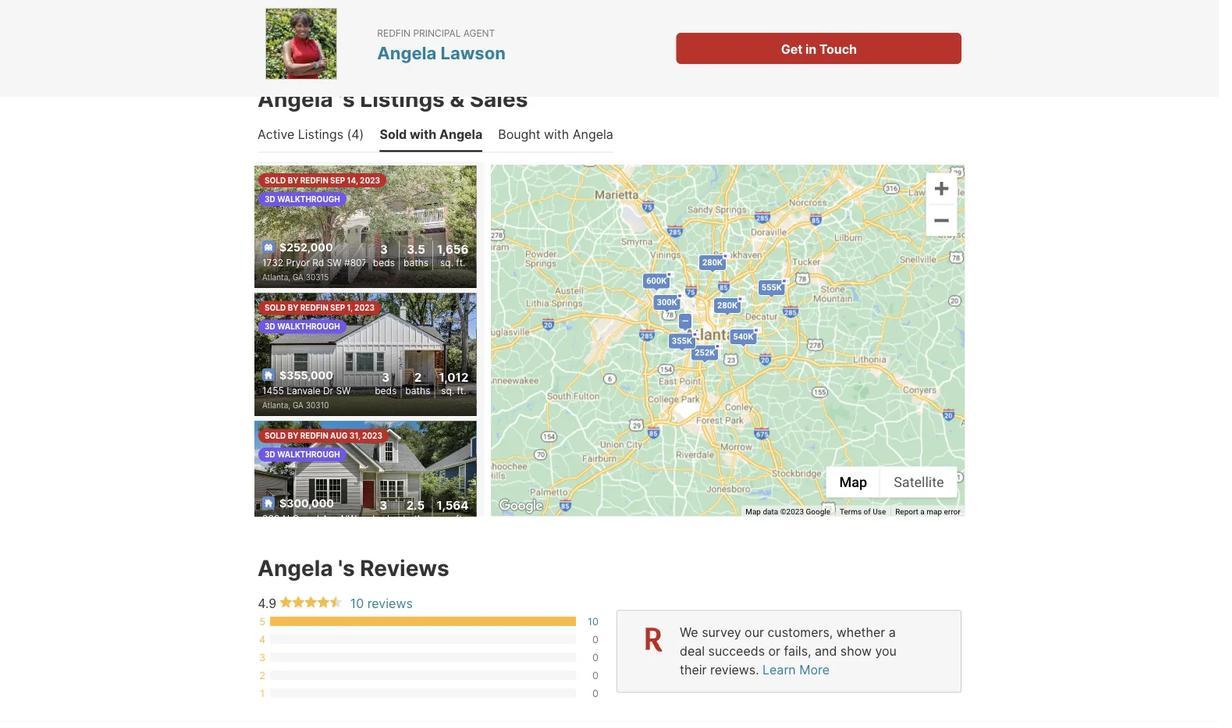 Task type: vqa. For each thing, say whether or not it's contained in the screenshot.
the topmost Tx
no



Task type: describe. For each thing, give the bounding box(es) containing it.
1 vertical spatial listings
[[298, 127, 344, 142]]

3d for sold by redfin aug 31, 2023
[[265, 450, 276, 459]]

540k
[[734, 332, 754, 342]]

terms of use
[[840, 507, 887, 516]]

deals
[[358, 49, 394, 63]]

14,
[[347, 175, 358, 184]]

their
[[680, 662, 707, 678]]

20 total deals at redfin
[[320, 19, 454, 63]]

touch
[[820, 41, 857, 57]]

show
[[841, 644, 872, 659]]

sold with angela
[[380, 127, 483, 142]]

&
[[450, 85, 465, 112]]

2
[[260, 669, 266, 681]]

sold for sold by redfin sep 14, 2023
[[265, 175, 286, 184]]

sold for sold by redfin sep 1, 2023
[[265, 303, 286, 312]]

0 vertical spatial listings
[[360, 85, 445, 112]]

angela  lawson link
[[377, 42, 506, 63]]

section containing we survey our customers, whether a deal succeeds or fails, and show you their reviews.
[[617, 610, 962, 693]]

terms of use link
[[840, 507, 887, 516]]

sold for sold by redfin aug 31, 2023
[[265, 431, 286, 440]]

300k
[[657, 297, 678, 307]]

sep for 1,
[[330, 303, 345, 312]]

1 photo of 1455 lanvale dr sw, atlanta, ga 30310 image from the left
[[255, 293, 477, 416]]

0 for 1
[[593, 687, 599, 699]]

get in touch button
[[677, 33, 962, 64]]

sep for 14,
[[330, 175, 345, 184]]

2023 for sold by redfin sep 1, 2023
[[355, 303, 375, 312]]

2023 for sold by redfin sep 14, 2023
[[360, 175, 380, 184]]

555k
[[762, 283, 782, 292]]

redfin inside 20 total deals at redfin
[[414, 49, 454, 63]]

5
[[260, 615, 266, 627]]

get
[[782, 41, 803, 57]]

deal
[[836, 49, 865, 63]]

3d walkthrough for sold by redfin sep 14, 2023
[[265, 194, 340, 203]]

1 horizontal spatial a
[[921, 507, 925, 516]]

355k
[[672, 336, 693, 346]]

in
[[806, 41, 817, 57]]

by for sold by redfin aug 31, 2023
[[288, 431, 299, 440]]

terms
[[840, 507, 862, 516]]

redfin for 31,
[[301, 431, 329, 440]]

fails,
[[784, 644, 812, 659]]

10 reviews
[[350, 596, 413, 611]]

0 for 2
[[593, 669, 599, 681]]

1
[[260, 687, 265, 699]]

we
[[680, 625, 699, 640]]

we survey our customers, whether a deal succeeds or fails, and show you their reviews.
[[680, 625, 897, 678]]

2023 for sold by redfin aug 31, 2023
[[362, 431, 383, 440]]

learn more
[[763, 662, 830, 678]]

reviews.
[[711, 662, 760, 678]]

whether
[[837, 625, 886, 640]]

sold by redfin sep 14, 2023
[[265, 175, 380, 184]]

sold by redfin aug 31, 2023
[[265, 431, 383, 440]]

angela  lawson, redfin principal agent image
[[266, 8, 337, 80]]

total
[[320, 49, 355, 63]]

survey
[[702, 625, 742, 640]]

at
[[397, 49, 411, 63]]

error
[[945, 507, 961, 516]]

highest
[[784, 49, 833, 63]]

0 for 4
[[593, 633, 599, 645]]

satellite button
[[881, 466, 958, 498]]

3d for sold by redfin sep 1, 2023
[[265, 322, 276, 331]]

menu bar containing map
[[827, 466, 958, 498]]

map button
[[827, 466, 881, 498]]

principal
[[413, 27, 461, 38]]

succeeds
[[709, 644, 765, 659]]

aug
[[330, 431, 348, 440]]

252k
[[695, 348, 716, 357]]

2 photo of 939 n grand ave nw, atlanta, ga 30318 image from the left
[[476, 421, 698, 544]]

sold
[[380, 127, 407, 142]]

satellite
[[894, 474, 945, 490]]

redfin for 14,
[[301, 175, 329, 184]]

redfin for 1,
[[301, 303, 329, 312]]

deal
[[680, 644, 705, 659]]

lawson
[[441, 42, 506, 63]]

sales
[[470, 85, 528, 112]]

by for sold by redfin sep 1, 2023
[[288, 303, 299, 312]]

learn
[[763, 662, 796, 678]]

price
[[868, 49, 900, 63]]

redfin principal agent angela  lawson
[[377, 27, 506, 63]]

0 for 3
[[593, 651, 599, 663]]

2 photo of 1732 pryor rd sw #807, atlanta, ga 30315 image from the left
[[476, 165, 698, 288]]

active
[[258, 127, 295, 142]]

—
[[682, 316, 689, 326]]

10 link
[[588, 615, 599, 627]]

reviews
[[360, 555, 450, 581]]

google image
[[496, 496, 547, 516]]



Task type: locate. For each thing, give the bounding box(es) containing it.
(4)
[[347, 127, 364, 142]]

section
[[617, 610, 962, 693]]

2 by from the top
[[288, 303, 299, 312]]

with right "sold"
[[410, 127, 437, 142]]

report a map error link
[[896, 507, 961, 516]]

0 vertical spatial redfin
[[301, 175, 329, 184]]

1 horizontal spatial 10
[[588, 615, 599, 627]]

redfin
[[301, 175, 329, 184], [301, 303, 329, 312], [301, 431, 329, 440]]

0 vertical spatial 3d
[[265, 194, 276, 203]]

angela 's reviews
[[258, 555, 450, 581]]

0 vertical spatial redfin
[[377, 27, 411, 38]]

1 3d from the top
[[265, 194, 276, 203]]

sep left the 1,
[[330, 303, 345, 312]]

3 redfin from the top
[[301, 431, 329, 440]]

sep left 14,
[[330, 175, 345, 184]]

1 vertical spatial sep
[[330, 303, 345, 312]]

0 vertical spatial 10
[[350, 596, 364, 611]]

2 0 from the top
[[593, 651, 599, 663]]

2023 right 14,
[[360, 175, 380, 184]]

1 vertical spatial redfin
[[414, 49, 454, 63]]

and
[[815, 644, 837, 659]]

rating 4.9 out of 5 element
[[280, 596, 343, 610]]

walkthrough for 31,
[[277, 450, 340, 459]]

2 vertical spatial redfin
[[301, 431, 329, 440]]

3d walkthrough down sold by redfin sep 1, 2023
[[265, 322, 340, 331]]

2 sold from the top
[[265, 303, 286, 312]]

angela
[[377, 42, 437, 63], [258, 85, 333, 112], [440, 127, 483, 142], [573, 127, 614, 142], [258, 555, 333, 581]]

1 by from the top
[[288, 175, 299, 184]]

©2023
[[781, 507, 804, 516]]

walkthrough down sold by redfin sep 14, 2023 at left
[[277, 194, 340, 203]]

reviews
[[368, 596, 413, 611]]

1 vertical spatial 3d
[[265, 322, 276, 331]]

map
[[840, 474, 868, 490], [746, 507, 761, 516]]

4.9
[[258, 596, 277, 611]]

0 horizontal spatial a
[[889, 625, 896, 640]]

3d walkthrough down 'sold by redfin aug 31, 2023' in the left bottom of the page
[[265, 450, 340, 459]]

walkthrough down 'sold by redfin aug 31, 2023' in the left bottom of the page
[[277, 450, 340, 459]]

20
[[372, 19, 402, 46]]

with for bought
[[544, 127, 570, 142]]

angela inside redfin principal agent angela  lawson
[[377, 42, 437, 63]]

walkthrough for 14,
[[277, 194, 340, 203]]

0 horizontal spatial 10
[[350, 596, 364, 611]]

4
[[259, 633, 266, 645]]

walkthrough down sold by redfin sep 1, 2023
[[277, 322, 340, 331]]

1 vertical spatial 10
[[588, 615, 599, 627]]

2 photo of 1455 lanvale dr sw, atlanta, ga 30310 image from the left
[[476, 293, 698, 416]]

sold
[[265, 175, 286, 184], [265, 303, 286, 312], [265, 431, 286, 440]]

redfin left the 1,
[[301, 303, 329, 312]]

10 reviews link
[[350, 596, 413, 611]]

redfin left 14,
[[301, 175, 329, 184]]

3 walkthrough from the top
[[277, 450, 340, 459]]

1 vertical spatial a
[[889, 625, 896, 640]]

by
[[288, 175, 299, 184], [288, 303, 299, 312], [288, 431, 299, 440]]

1 vertical spatial sold
[[265, 303, 286, 312]]

2023 right the 1,
[[355, 303, 375, 312]]

0 vertical spatial a
[[921, 507, 925, 516]]

3d walkthrough for sold by redfin sep 1, 2023
[[265, 322, 340, 331]]

bought with angela
[[498, 127, 614, 142]]

a left "map" on the right of page
[[921, 507, 925, 516]]

31,
[[350, 431, 360, 440]]

active listings (4)
[[258, 127, 364, 142]]

sold left the 1,
[[265, 303, 286, 312]]

's up 'rating 4.9 out of 5' element
[[338, 555, 355, 581]]

map inside popup button
[[840, 474, 868, 490]]

sold by redfin sep 1, 2023
[[265, 303, 375, 312]]

1 vertical spatial map
[[746, 507, 761, 516]]

0 vertical spatial 280k
[[703, 258, 723, 267]]

2 vertical spatial sold
[[265, 431, 286, 440]]

report a map error
[[896, 507, 961, 516]]

listings
[[360, 85, 445, 112], [298, 127, 344, 142]]

2 vertical spatial walkthrough
[[277, 450, 340, 459]]

2023 right the 31,
[[362, 431, 383, 440]]

3d down sold by redfin sep 1, 2023
[[265, 322, 276, 331]]

0 vertical spatial walkthrough
[[277, 194, 340, 203]]

sold down active
[[265, 175, 286, 184]]

1 sep from the top
[[330, 175, 345, 184]]

0 vertical spatial sold
[[265, 175, 286, 184]]

photo of 939 n grand ave nw, atlanta, ga 30318 image
[[255, 421, 477, 544], [476, 421, 698, 544]]

2 walkthrough from the top
[[277, 322, 340, 331]]

3d down 'sold by redfin aug 31, 2023' in the left bottom of the page
[[265, 450, 276, 459]]

3 by from the top
[[288, 431, 299, 440]]

1 vertical spatial 3d walkthrough
[[265, 322, 340, 331]]

's up (4)
[[338, 85, 355, 112]]

a up you at the right bottom
[[889, 625, 896, 640]]

0 vertical spatial by
[[288, 175, 299, 184]]

google
[[806, 507, 831, 516]]

3 3d walkthrough from the top
[[265, 450, 340, 459]]

photo of 1732 pryor rd sw #807, atlanta, ga 30315 image
[[255, 165, 477, 288], [476, 165, 698, 288]]

angela 's listings & sales
[[258, 85, 528, 112]]

with right bought
[[544, 127, 570, 142]]

listings left (4)
[[298, 127, 344, 142]]

1 vertical spatial 280k
[[718, 300, 738, 310]]

with
[[410, 127, 437, 142], [544, 127, 570, 142]]

bought
[[498, 127, 541, 142]]

by left the 1,
[[288, 303, 299, 312]]

3d
[[265, 194, 276, 203], [265, 322, 276, 331], [265, 450, 276, 459]]

listings up "sold"
[[360, 85, 445, 112]]

3 sold from the top
[[265, 431, 286, 440]]

redfin left aug
[[301, 431, 329, 440]]

a inside 'we survey our customers, whether a deal succeeds or fails, and show you their reviews.'
[[889, 625, 896, 640]]

walkthrough
[[277, 194, 340, 203], [277, 322, 340, 331], [277, 450, 340, 459]]

agent
[[464, 27, 495, 38]]

2 redfin from the top
[[301, 303, 329, 312]]

customers,
[[768, 625, 834, 640]]

map data ©2023 google
[[746, 507, 831, 516]]

report
[[896, 507, 919, 516]]

3d for sold by redfin sep 14, 2023
[[265, 194, 276, 203]]

use
[[873, 507, 887, 516]]

1 horizontal spatial with
[[544, 127, 570, 142]]

1 horizontal spatial listings
[[360, 85, 445, 112]]

1 vertical spatial walkthrough
[[277, 322, 340, 331]]

map region
[[317, 151, 1117, 551]]

0 horizontal spatial map
[[746, 507, 761, 516]]

1 vertical spatial 2023
[[355, 303, 375, 312]]

map
[[927, 507, 943, 516]]

1 vertical spatial 's
[[338, 555, 355, 581]]

1 walkthrough from the top
[[277, 194, 340, 203]]

map left the data
[[746, 507, 761, 516]]

2 vertical spatial by
[[288, 431, 299, 440]]

learn more link
[[763, 662, 830, 678]]

3 0 from the top
[[593, 669, 599, 681]]

1 horizontal spatial map
[[840, 474, 868, 490]]

's
[[338, 85, 355, 112], [338, 555, 355, 581]]

1 vertical spatial by
[[288, 303, 299, 312]]

2 3d from the top
[[265, 322, 276, 331]]

or
[[769, 644, 781, 659]]

map up terms
[[840, 474, 868, 490]]

photo of 1455 lanvale dr sw, atlanta, ga 30310 image
[[255, 293, 477, 416], [476, 293, 698, 416]]

by down active
[[288, 175, 299, 184]]

2 vertical spatial 3d
[[265, 450, 276, 459]]

redfin
[[377, 27, 411, 38], [414, 49, 454, 63]]

0 vertical spatial 3d walkthrough
[[265, 194, 340, 203]]

1 0 from the top
[[593, 633, 599, 645]]

redfin up at
[[377, 27, 411, 38]]

get in touch
[[782, 41, 857, 57]]

0 vertical spatial map
[[840, 474, 868, 490]]

1 vertical spatial redfin
[[301, 303, 329, 312]]

280k
[[703, 258, 723, 267], [718, 300, 738, 310]]

redfin inside redfin principal agent angela  lawson
[[377, 27, 411, 38]]

10 for 10 link
[[588, 615, 599, 627]]

1 3d walkthrough from the top
[[265, 194, 340, 203]]

0 vertical spatial 's
[[338, 85, 355, 112]]

1 with from the left
[[410, 127, 437, 142]]

3d walkthrough down sold by redfin sep 14, 2023 at left
[[265, 194, 340, 203]]

3
[[259, 651, 266, 663]]

10 for 10 reviews
[[350, 596, 364, 611]]

of
[[864, 507, 871, 516]]

1 photo of 939 n grand ave nw, atlanta, ga 30318 image from the left
[[255, 421, 477, 544]]

2 vertical spatial 3d walkthrough
[[265, 450, 340, 459]]

1,
[[347, 303, 353, 312]]

2023
[[360, 175, 380, 184], [355, 303, 375, 312], [362, 431, 383, 440]]

2 sep from the top
[[330, 303, 345, 312]]

2 vertical spatial 2023
[[362, 431, 383, 440]]

2 's from the top
[[338, 555, 355, 581]]

with for sold
[[410, 127, 437, 142]]

0 horizontal spatial redfin
[[377, 27, 411, 38]]

redfin down principal
[[414, 49, 454, 63]]

600k
[[647, 276, 667, 286]]

0 horizontal spatial listings
[[298, 127, 344, 142]]

1 photo of 1732 pryor rd sw #807, atlanta, ga 30315 image from the left
[[255, 165, 477, 288]]

map for map
[[840, 474, 868, 490]]

0 vertical spatial 2023
[[360, 175, 380, 184]]

's for reviews
[[338, 555, 355, 581]]

menu bar
[[827, 466, 958, 498]]

data
[[763, 507, 779, 516]]

2 3d walkthrough from the top
[[265, 322, 340, 331]]

3d walkthrough for sold by redfin aug 31, 2023
[[265, 450, 340, 459]]

3 3d from the top
[[265, 450, 276, 459]]

1 's from the top
[[338, 85, 355, 112]]

1 sold from the top
[[265, 175, 286, 184]]

3d walkthrough
[[265, 194, 340, 203], [265, 322, 340, 331], [265, 450, 340, 459]]

a
[[921, 507, 925, 516], [889, 625, 896, 640]]

3d down sold by redfin sep 14, 2023 at left
[[265, 194, 276, 203]]

0 vertical spatial sep
[[330, 175, 345, 184]]

0 horizontal spatial with
[[410, 127, 437, 142]]

10
[[350, 596, 364, 611], [588, 615, 599, 627]]

by for sold by redfin sep 14, 2023
[[288, 175, 299, 184]]

2 with from the left
[[544, 127, 570, 142]]

0
[[593, 633, 599, 645], [593, 651, 599, 663], [593, 669, 599, 681], [593, 687, 599, 699]]

map for map data ©2023 google
[[746, 507, 761, 516]]

1 redfin from the top
[[301, 175, 329, 184]]

sold left aug
[[265, 431, 286, 440]]

you
[[876, 644, 897, 659]]

our
[[745, 625, 764, 640]]

$760k
[[805, 19, 879, 46]]

by left aug
[[288, 431, 299, 440]]

$760k highest deal price
[[784, 19, 900, 63]]

walkthrough for 1,
[[277, 322, 340, 331]]

's for listings
[[338, 85, 355, 112]]

1 horizontal spatial redfin
[[414, 49, 454, 63]]

4 0 from the top
[[593, 687, 599, 699]]

more
[[800, 662, 830, 678]]



